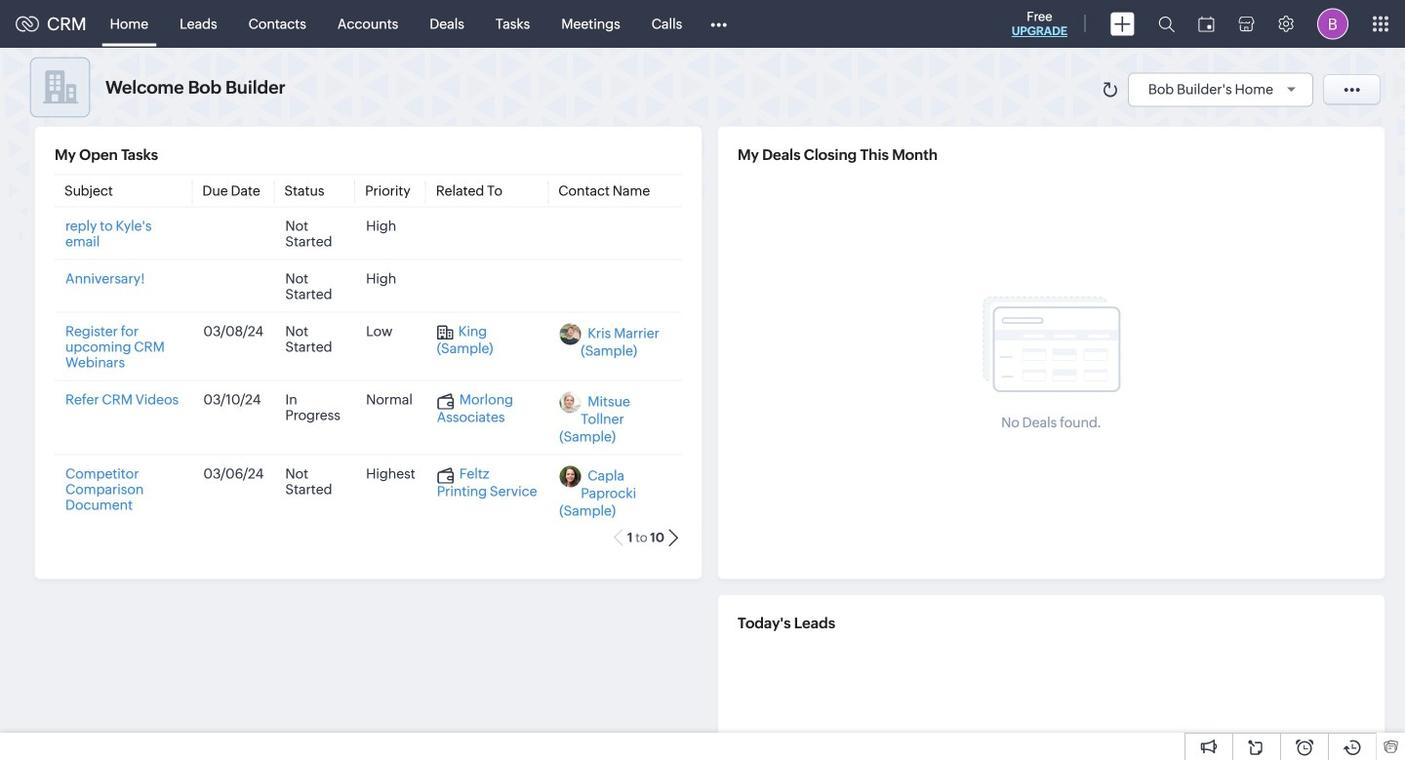 Task type: describe. For each thing, give the bounding box(es) containing it.
profile element
[[1306, 0, 1361, 47]]

create menu element
[[1099, 0, 1147, 47]]

Other Modules field
[[698, 8, 740, 40]]

calendar image
[[1199, 16, 1215, 32]]

profile image
[[1318, 8, 1349, 40]]

logo image
[[16, 16, 39, 32]]



Task type: locate. For each thing, give the bounding box(es) containing it.
create menu image
[[1111, 12, 1135, 36]]

search element
[[1147, 0, 1187, 48]]

search image
[[1159, 16, 1175, 32]]



Task type: vqa. For each thing, say whether or not it's contained in the screenshot.
logo
yes



